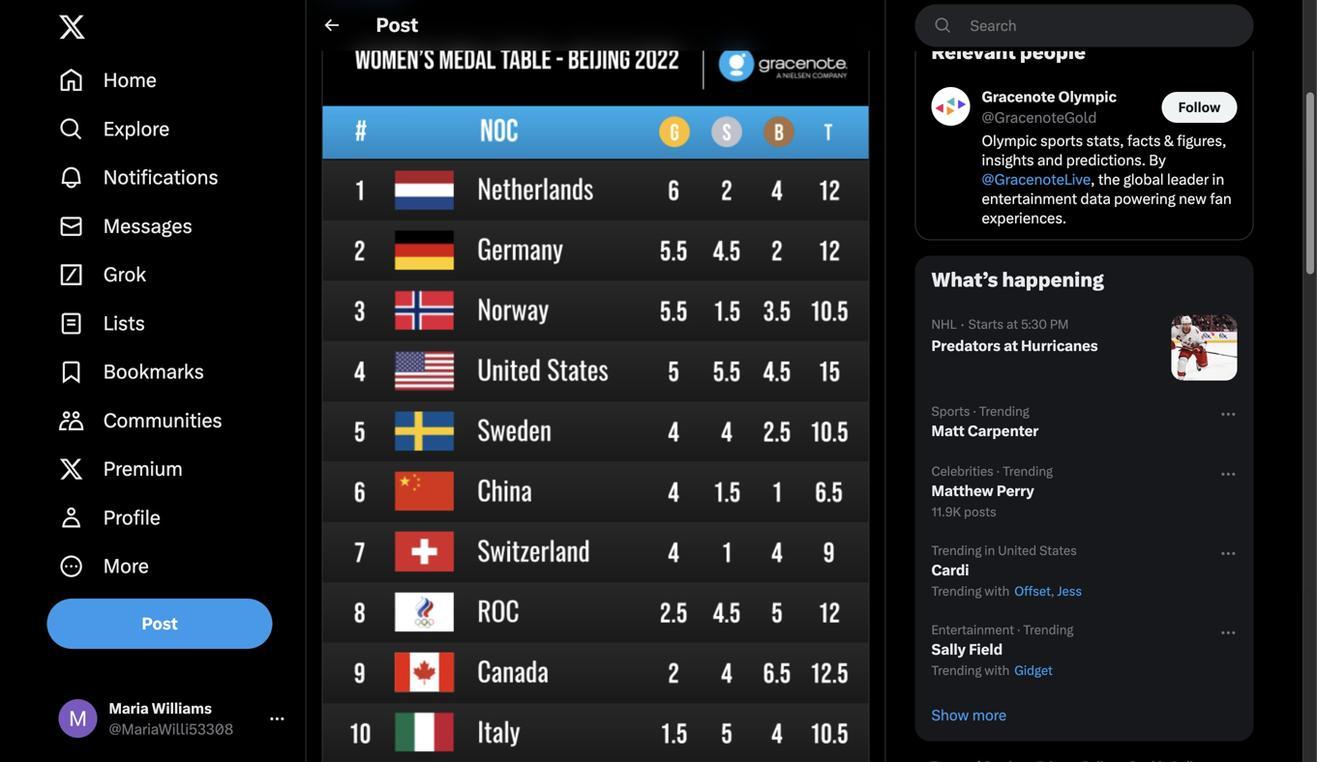 Task type: describe. For each thing, give the bounding box(es) containing it.
williams
[[152, 700, 212, 718]]

bookmarks link
[[47, 348, 298, 397]]

insights
[[982, 152, 1035, 169]]

lists link
[[47, 299, 298, 348]]

@gracenotelive
[[982, 171, 1091, 188]]

leader
[[1168, 171, 1209, 188]]

follow
[[1179, 99, 1221, 115]]

predictions.
[[1067, 152, 1146, 169]]

relevant people
[[932, 41, 1086, 64]]

, the global leader in entertainment data powering new fan experiences.
[[982, 171, 1232, 227]]

trending in united states cardi trending with offset , jess
[[932, 544, 1082, 599]]

celebrities
[[932, 464, 994, 479]]

nhl
[[932, 317, 957, 332]]

more button
[[47, 543, 298, 591]]

more
[[973, 707, 1007, 725]]

1 vertical spatial at
[[1004, 337, 1018, 355]]

Search search field
[[915, 4, 1254, 47]]

11.9k
[[932, 505, 962, 520]]

states
[[1040, 544, 1077, 559]]

nhl · starts at 5:30 pm predators at hurricanes
[[932, 316, 1099, 355]]

· for carpenter
[[973, 404, 977, 419]]

· for perry
[[997, 464, 1000, 479]]

entertainment · trending sally field trending with gidget
[[932, 623, 1074, 679]]

Search query text field
[[959, 5, 1253, 46]]

, inside trending in united states cardi trending with offset , jess
[[1051, 584, 1055, 599]]

perry
[[997, 483, 1035, 500]]

@gracenotegold
[[982, 109, 1097, 126]]

notifications link
[[47, 153, 298, 202]]

gidget
[[1015, 664, 1053, 679]]

premium link
[[47, 445, 298, 494]]

footer navigation
[[915, 758, 1254, 763]]

profile
[[103, 507, 161, 530]]

relevant people section
[[916, 29, 1253, 240]]

in inside trending in united states cardi trending with offset , jess
[[985, 544, 996, 559]]

pm
[[1050, 317, 1069, 332]]

@mariawilli53308
[[109, 721, 233, 739]]

lists
[[103, 312, 145, 335]]

, inside , the global leader in entertainment data powering new fan experiences.
[[1091, 171, 1095, 188]]

hurricanes
[[1022, 337, 1099, 355]]

by
[[1149, 152, 1166, 169]]

communities
[[103, 409, 222, 433]]

&
[[1165, 132, 1174, 150]]

bookmarks
[[103, 361, 204, 384]]

show more link
[[916, 691, 1253, 741]]

0 vertical spatial at
[[1007, 317, 1019, 332]]

follow button
[[1162, 92, 1238, 123]]

entertainment
[[982, 190, 1078, 208]]

· for 5:30
[[961, 316, 965, 334]]

5:30
[[1021, 317, 1048, 332]]

predators
[[932, 337, 1001, 355]]

jess
[[1058, 584, 1082, 599]]

explore
[[103, 118, 170, 141]]

posts
[[964, 505, 997, 520]]

@gracenotelive link
[[982, 171, 1091, 188]]

the
[[1099, 171, 1121, 188]]

0 horizontal spatial post
[[142, 615, 178, 634]]

facts
[[1128, 132, 1161, 150]]

matt
[[932, 423, 965, 440]]

olympic inside gracenote olympic @gracenotegold
[[1059, 88, 1117, 106]]

messages
[[103, 215, 192, 238]]

communities link
[[47, 397, 298, 445]]



Task type: locate. For each thing, give the bounding box(es) containing it.
0 horizontal spatial ,
[[1051, 584, 1055, 599]]

· right sports
[[973, 404, 977, 419]]

with inside the entertainment · trending sally field trending with gidget
[[985, 664, 1010, 679]]

entertainment
[[932, 623, 1015, 638]]

with inside trending in united states cardi trending with offset , jess
[[985, 584, 1010, 599]]

at
[[1007, 317, 1019, 332], [1004, 337, 1018, 355]]

post link
[[47, 599, 273, 649]]

olympic sports stats, facts & figures, insights and predictions. by @gracenotelive
[[982, 132, 1227, 188]]

grok link
[[47, 251, 298, 299]]

trending down sally
[[932, 664, 982, 679]]

new
[[1179, 190, 1207, 208]]

sports
[[1041, 132, 1084, 150]]

olympic up stats,
[[1059, 88, 1117, 106]]

carpenter
[[968, 423, 1039, 440]]

trending inside sports · trending matt carpenter
[[980, 404, 1030, 419]]

0 vertical spatial in
[[1213, 171, 1225, 188]]

0 vertical spatial ,
[[1091, 171, 1095, 188]]

premium
[[103, 458, 183, 481]]

sally
[[932, 641, 966, 659]]

notifications
[[103, 166, 218, 189]]

profile link
[[47, 494, 298, 543]]

gracenote
[[982, 88, 1056, 106]]

matthew
[[932, 483, 994, 500]]

olympic up insights
[[982, 132, 1037, 150]]

jess link
[[1058, 584, 1082, 599]]

1 with from the top
[[985, 584, 1010, 599]]

@gracenotegold link
[[982, 108, 1097, 127]]

trending up perry at the bottom right
[[1003, 464, 1053, 479]]

trending down cardi
[[932, 584, 982, 599]]

· inside celebrities · trending matthew perry 11.9k posts
[[997, 464, 1000, 479]]

and
[[1038, 152, 1063, 169]]

· inside nhl · starts at 5:30 pm predators at hurricanes
[[961, 316, 965, 334]]

, left jess
[[1051, 584, 1055, 599]]

offset
[[1015, 584, 1051, 599]]

1 vertical spatial post
[[142, 615, 178, 634]]

starts
[[969, 317, 1004, 332]]

· down offset link in the bottom of the page
[[1017, 623, 1021, 638]]

· inside sports · trending matt carpenter
[[973, 404, 977, 419]]

explore link
[[47, 105, 298, 153]]

sports · trending matt carpenter
[[932, 404, 1039, 440]]

·
[[961, 316, 965, 334], [973, 404, 977, 419], [997, 464, 1000, 479], [1017, 623, 1021, 638]]

gracenote olympic link
[[982, 87, 1117, 108]]

primary navigation
[[47, 56, 298, 591]]

1 horizontal spatial ,
[[1091, 171, 1095, 188]]

· inside the entertainment · trending sally field trending with gidget
[[1017, 623, 1021, 638]]

in up fan
[[1213, 171, 1225, 188]]

0 vertical spatial with
[[985, 584, 1010, 599]]

fan
[[1211, 190, 1232, 208]]

sports
[[932, 404, 970, 419]]

powering
[[1114, 190, 1176, 208]]

· up perry at the bottom right
[[997, 464, 1000, 479]]

,
[[1091, 171, 1095, 188], [1051, 584, 1055, 599]]

with left offset link in the bottom of the page
[[985, 584, 1010, 599]]

maria williams @mariawilli53308
[[109, 700, 233, 739]]

united
[[998, 544, 1037, 559]]

what's
[[932, 269, 998, 292]]

people
[[1020, 41, 1086, 64]]

with down field
[[985, 664, 1010, 679]]

happening
[[1002, 269, 1104, 292]]

global
[[1124, 171, 1164, 188]]

olympic inside olympic sports stats, facts & figures, insights and predictions. by @gracenotelive
[[982, 132, 1037, 150]]

what's happening
[[932, 269, 1104, 292]]

0 horizontal spatial in
[[985, 544, 996, 559]]

relevant
[[932, 41, 1016, 64]]

1 vertical spatial ,
[[1051, 584, 1055, 599]]

at left 5:30
[[1007, 317, 1019, 332]]

trending up cardi
[[932, 544, 982, 559]]

1 horizontal spatial in
[[1213, 171, 1225, 188]]

cardi
[[932, 562, 970, 579]]

show
[[932, 707, 969, 725]]

1 vertical spatial in
[[985, 544, 996, 559]]

stats,
[[1087, 132, 1125, 150]]

, left the
[[1091, 171, 1095, 188]]

post
[[376, 14, 418, 37], [142, 615, 178, 634]]

messages link
[[47, 202, 298, 251]]

gidget link
[[1013, 664, 1053, 679]]

more
[[103, 555, 149, 579]]

olympic
[[1059, 88, 1117, 106], [982, 132, 1037, 150]]

with for sally field
[[985, 664, 1010, 679]]

with
[[985, 584, 1010, 599], [985, 664, 1010, 679]]

0 vertical spatial post
[[376, 14, 418, 37]]

at right predators
[[1004, 337, 1018, 355]]

figures,
[[1177, 132, 1227, 150]]

home link
[[47, 56, 298, 105]]

maria
[[109, 700, 149, 718]]

1 horizontal spatial post
[[376, 14, 418, 37]]

· for field
[[1017, 623, 1021, 638]]

trending down "offset"
[[1024, 623, 1074, 638]]

trending
[[980, 404, 1030, 419], [1003, 464, 1053, 479], [932, 544, 982, 559], [932, 584, 982, 599], [1024, 623, 1074, 638], [932, 664, 982, 679]]

trending inside celebrities · trending matthew perry 11.9k posts
[[1003, 464, 1053, 479]]

· right nhl
[[961, 316, 965, 334]]

with for cardi
[[985, 584, 1010, 599]]

in left united
[[985, 544, 996, 559]]

gracenote olympic @gracenotegold
[[982, 88, 1117, 126]]

1 horizontal spatial olympic
[[1059, 88, 1117, 106]]

experiences.
[[982, 210, 1067, 227]]

data
[[1081, 190, 1111, 208]]

in inside , the global leader in entertainment data powering new fan experiences.
[[1213, 171, 1225, 188]]

2 with from the top
[[985, 664, 1010, 679]]

0 horizontal spatial olympic
[[982, 132, 1037, 150]]

home
[[103, 69, 157, 92]]

grok
[[103, 263, 146, 287]]

trending up carpenter
[[980, 404, 1030, 419]]

offset link
[[1013, 584, 1051, 599]]

show more
[[932, 707, 1007, 725]]

1 vertical spatial with
[[985, 664, 1010, 679]]

1 vertical spatial olympic
[[982, 132, 1037, 150]]

in
[[1213, 171, 1225, 188], [985, 544, 996, 559]]

field
[[969, 641, 1003, 659]]

celebrities · trending matthew perry 11.9k posts
[[932, 464, 1053, 520]]

0 vertical spatial olympic
[[1059, 88, 1117, 106]]



Task type: vqa. For each thing, say whether or not it's contained in the screenshot.
tab list at the bottom of the page
no



